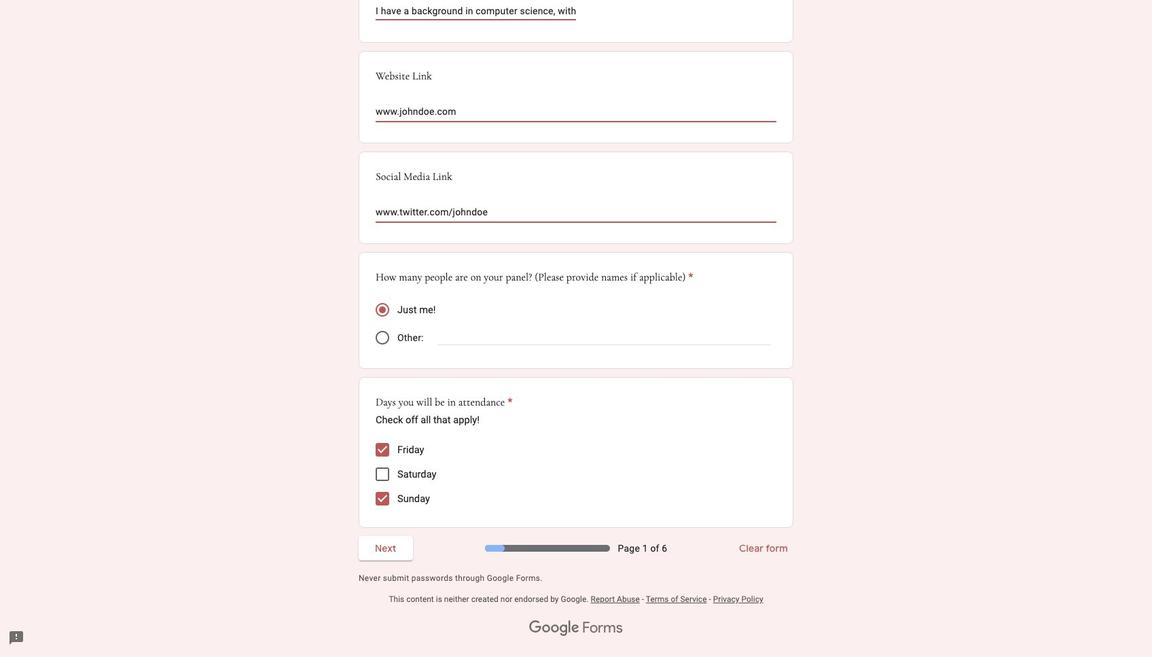 Task type: locate. For each thing, give the bounding box(es) containing it.
list
[[359, 0, 794, 528], [376, 438, 777, 511]]

heading
[[376, 269, 694, 286], [376, 395, 513, 411]]

None text field
[[376, 3, 576, 19], [376, 206, 777, 222], [376, 3, 576, 19], [376, 206, 777, 222]]

1 horizontal spatial required question element
[[686, 269, 694, 286]]

2 heading from the top
[[376, 395, 513, 411]]

None text field
[[376, 105, 777, 121]]

progress bar
[[485, 545, 610, 552]]

Friday checkbox
[[376, 443, 389, 457]]

None radio
[[376, 331, 389, 345]]

friday image
[[376, 443, 389, 457]]

0 horizontal spatial required question element
[[505, 395, 513, 411]]

required question element
[[686, 269, 694, 286], [505, 395, 513, 411]]

1 vertical spatial heading
[[376, 395, 513, 411]]

0 vertical spatial heading
[[376, 269, 694, 286]]

report a problem to google image
[[8, 630, 24, 646]]

Saturday checkbox
[[376, 468, 389, 482]]

1 vertical spatial required question element
[[505, 395, 513, 411]]



Task type: vqa. For each thing, say whether or not it's contained in the screenshot.
top Required question ELEMENT
yes



Task type: describe. For each thing, give the bounding box(es) containing it.
sunday image
[[376, 492, 389, 506]]

Sunday checkbox
[[376, 492, 389, 506]]

Just me! radio
[[376, 303, 389, 317]]

google image
[[530, 621, 580, 637]]

0 vertical spatial required question element
[[686, 269, 694, 286]]

just me! image
[[379, 307, 386, 314]]

Other response text field
[[438, 329, 772, 345]]

1 heading from the top
[[376, 269, 694, 286]]



